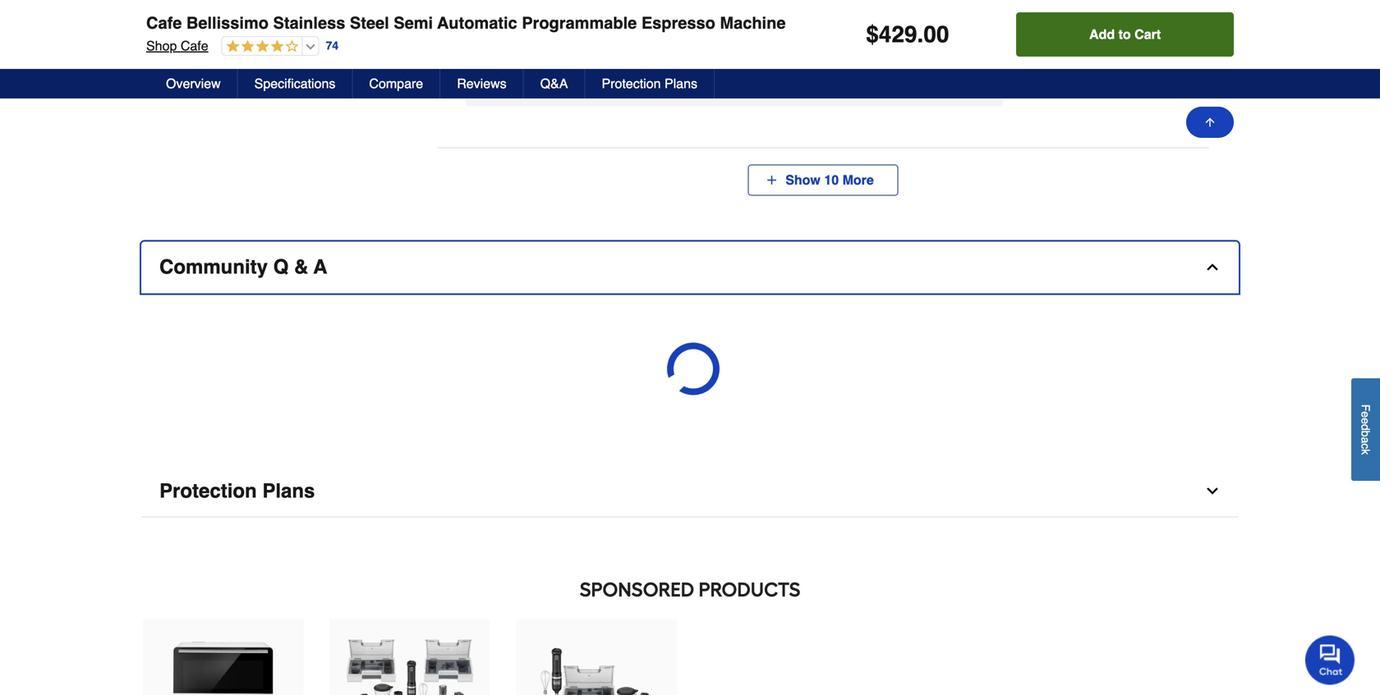 Task type: describe. For each thing, give the bounding box(es) containing it.
1 vertical spatial cafe
[[181, 38, 208, 53]]

products
[[699, 578, 800, 602]]

q
[[273, 256, 289, 278]]

specifications
[[254, 76, 335, 91]]

q&a button
[[524, 69, 585, 99]]

more
[[842, 172, 874, 188]]

cafe bellissimo stainless steel semi automatic programmable espresso machine
[[146, 14, 786, 32]]

1 horizontal spatial protection
[[602, 76, 661, 91]]

1 vertical spatial protection plans
[[159, 480, 315, 503]]

.
[[917, 21, 924, 48]]

1 vertical spatial protection plans button
[[141, 466, 1239, 518]]

compare button
[[353, 69, 440, 99]]

b
[[1359, 431, 1372, 438]]

to
[[1119, 27, 1131, 42]]

74
[[326, 39, 339, 52]]

1 horizontal spatial plans
[[665, 76, 697, 91]]

add to cart
[[1089, 27, 1161, 42]]

southdeep products heading
[[141, 574, 1239, 607]]

4.1 stars image
[[222, 39, 299, 55]]

community
[[159, 256, 268, 278]]

chevron down image
[[1204, 483, 1221, 500]]

k
[[1359, 450, 1372, 455]]

f
[[1359, 405, 1372, 412]]

black+decker 3-in-1 5-speed black 220-watt immersion blender with accessory jar image
[[532, 621, 661, 696]]

cart
[[1135, 27, 1161, 42]]

10
[[824, 172, 839, 188]]

0 vertical spatial protection plans
[[602, 76, 697, 91]]

q&a
[[540, 76, 568, 91]]

sponsored products
[[580, 578, 800, 602]]

semi
[[394, 14, 433, 32]]

stainless
[[273, 14, 345, 32]]

&
[[294, 256, 308, 278]]



Task type: vqa. For each thing, say whether or not it's contained in the screenshot.
Specifications button
yes



Task type: locate. For each thing, give the bounding box(es) containing it.
0 horizontal spatial protection plans
[[159, 480, 315, 503]]

1 vertical spatial plans
[[262, 480, 315, 503]]

overview
[[166, 76, 221, 91]]

reviews button
[[440, 69, 524, 99]]

shop cafe
[[146, 38, 208, 53]]

$
[[866, 21, 879, 48]]

d
[[1359, 425, 1372, 431]]

f e e d b a c k
[[1359, 405, 1372, 455]]

0 vertical spatial plans
[[665, 76, 697, 91]]

bellissimo
[[186, 14, 269, 32]]

0 horizontal spatial protection
[[159, 480, 257, 503]]

f e e d b a c k button
[[1351, 379, 1380, 482]]

protection
[[602, 76, 661, 91], [159, 480, 257, 503]]

shop
[[146, 38, 177, 53]]

1 horizontal spatial protection plans
[[602, 76, 697, 91]]

espresso
[[641, 14, 715, 32]]

e
[[1359, 412, 1372, 418], [1359, 418, 1372, 425]]

compare
[[369, 76, 423, 91]]

0 vertical spatial protection
[[602, 76, 661, 91]]

$ 429 . 00
[[866, 21, 949, 48]]

e up 'b' at the right bottom of the page
[[1359, 418, 1372, 425]]

fotile chefcubii 4-in-1 steam air fryer food dehydrator 6-slice white convection toaster oven (1550-watt) image
[[159, 621, 287, 696]]

reviews
[[457, 76, 507, 91]]

cafe
[[146, 14, 182, 32], [181, 38, 208, 53]]

00
[[924, 21, 949, 48]]

show 10 more
[[778, 172, 881, 188]]

1 e from the top
[[1359, 412, 1372, 418]]

overview button
[[150, 69, 238, 99]]

0 vertical spatial protection plans button
[[585, 69, 715, 99]]

1 vertical spatial protection
[[159, 480, 257, 503]]

cafe up the shop
[[146, 14, 182, 32]]

cafe right the shop
[[181, 38, 208, 53]]

add
[[1089, 27, 1115, 42]]

0 vertical spatial cafe
[[146, 14, 182, 32]]

plus image
[[765, 174, 778, 187]]

chat invite button image
[[1305, 635, 1355, 686]]

programmable
[[522, 14, 637, 32]]

protection plans
[[602, 76, 697, 91], [159, 480, 315, 503]]

429
[[879, 21, 917, 48]]

chevron up image
[[1204, 259, 1221, 276]]

a
[[313, 256, 327, 278]]

protection plans button
[[585, 69, 715, 99], [141, 466, 1239, 518]]

c
[[1359, 444, 1372, 450]]

specifications button
[[238, 69, 353, 99]]

black+decker 6-in-1 5-speed black 220-watt immersion blender with accessory jar image
[[346, 621, 474, 696]]

2 e from the top
[[1359, 418, 1372, 425]]

plans
[[665, 76, 697, 91], [262, 480, 315, 503]]

machine
[[720, 14, 786, 32]]

add to cart button
[[1016, 12, 1234, 57]]

automatic
[[437, 14, 517, 32]]

show
[[786, 172, 821, 188]]

steel
[[350, 14, 389, 32]]

community q & a
[[159, 256, 327, 278]]

sponsored
[[580, 578, 694, 602]]

0 horizontal spatial plans
[[262, 480, 315, 503]]

community q & a button
[[141, 242, 1239, 294]]

a
[[1359, 438, 1372, 444]]

e up d
[[1359, 412, 1372, 418]]

arrow up image
[[1203, 116, 1217, 129]]



